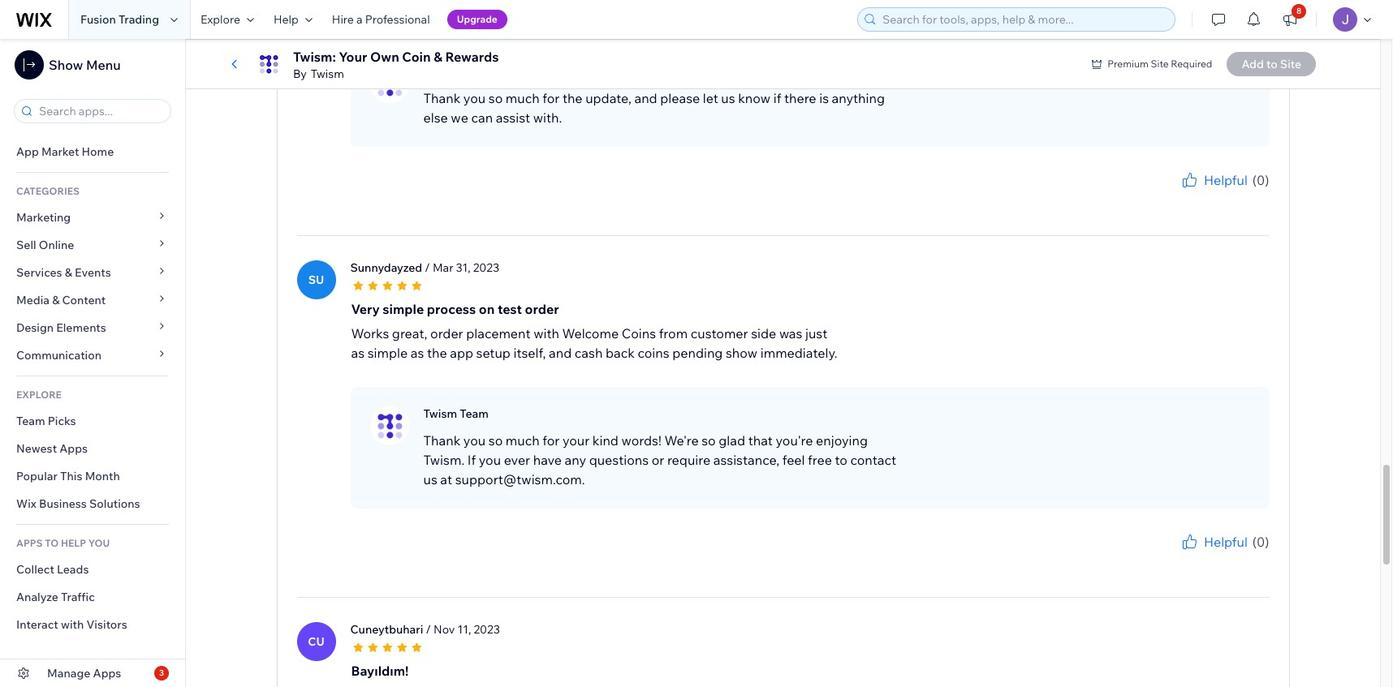 Task type: locate. For each thing, give the bounding box(es) containing it.
1 vertical spatial feedback
[[1227, 552, 1270, 564]]

show
[[726, 345, 758, 361]]

1 vertical spatial order
[[430, 325, 463, 342]]

that
[[749, 433, 773, 449]]

1 horizontal spatial order
[[525, 301, 559, 317]]

1 much from the top
[[506, 90, 540, 106]]

order up app
[[430, 325, 463, 342]]

0 horizontal spatial apps
[[59, 442, 88, 456]]

for
[[543, 90, 560, 106], [1190, 190, 1203, 202], [543, 433, 560, 449], [1190, 552, 1203, 564]]

show menu
[[49, 57, 121, 73]]

the inside thank you so much for the update, and please let us know if there is anything else we can assist with.
[[563, 90, 583, 106]]

back
[[606, 345, 635, 361]]

thank inside 'thank you so much for your kind words! we're so glad that you're enjoying twism. if you ever have any questions or require assistance, feel free to contact us at support@twism.com.'
[[424, 433, 461, 449]]

with
[[534, 325, 560, 342], [61, 618, 84, 633]]

1 vertical spatial with
[[61, 618, 84, 633]]

hire a professional link
[[322, 0, 440, 39]]

0 vertical spatial your
[[1205, 190, 1225, 202]]

sidebar element
[[0, 39, 186, 688]]

for inside 'thank you so much for your kind words! we're so glad that you're enjoying twism. if you ever have any questions or require assistance, feel free to contact us at support@twism.com.'
[[543, 433, 560, 449]]

simple down works
[[368, 345, 408, 361]]

1 horizontal spatial and
[[635, 90, 658, 106]]

1 vertical spatial (0)
[[1253, 534, 1270, 550]]

and left please
[[635, 90, 658, 106]]

2 feedback from the top
[[1227, 552, 1270, 564]]

show menu button
[[15, 50, 121, 80]]

with inside 'very simple process on test order works great, order placement with welcome coins from customer side was just as simple as the app setup itself, and cash back coins pending show immediately.'
[[534, 325, 560, 342]]

2023
[[473, 260, 500, 275], [474, 623, 500, 637]]

0 vertical spatial the
[[563, 90, 583, 106]]

0 vertical spatial simple
[[383, 301, 424, 317]]

cash
[[575, 345, 603, 361]]

& right coin
[[434, 49, 443, 65]]

1 horizontal spatial us
[[722, 90, 736, 106]]

free
[[808, 452, 832, 468]]

2 much from the top
[[506, 433, 540, 449]]

1 twism team from the top
[[424, 64, 489, 78]]

2023 right 11,
[[474, 623, 500, 637]]

app market home link
[[0, 138, 185, 166]]

team up can
[[460, 64, 489, 78]]

analyze traffic link
[[0, 584, 185, 612]]

sell
[[16, 238, 36, 253]]

helpful button
[[1180, 170, 1248, 190], [1180, 533, 1248, 552]]

services & events link
[[0, 259, 185, 287]]

collect leads link
[[0, 556, 185, 584]]

as down great,
[[411, 345, 424, 361]]

twism team
[[424, 64, 489, 78], [424, 407, 489, 421]]

apps right manage
[[93, 667, 121, 681]]

you
[[464, 90, 486, 106], [1171, 190, 1188, 202], [464, 433, 486, 449], [479, 452, 501, 468], [1171, 552, 1188, 564]]

0 horizontal spatial the
[[427, 345, 447, 361]]

/ left nov
[[426, 623, 431, 637]]

feedback for first helpful 'button' from the top
[[1227, 190, 1270, 202]]

and inside 'very simple process on test order works great, order placement with welcome coins from customer side was just as simple as the app setup itself, and cash back coins pending show immediately.'
[[549, 345, 572, 361]]

twism team up twism.
[[424, 407, 489, 421]]

great,
[[392, 325, 428, 342]]

media & content
[[16, 293, 106, 308]]

with up 'itself,'
[[534, 325, 560, 342]]

1 helpful button from the top
[[1180, 170, 1248, 190]]

1 vertical spatial t w image
[[370, 407, 409, 446]]

the left app
[[427, 345, 447, 361]]

you're
[[776, 433, 813, 449]]

solutions
[[89, 497, 140, 512]]

2 t w image from the top
[[370, 407, 409, 446]]

so inside thank you so much for the update, and please let us know if there is anything else we can assist with.
[[489, 90, 503, 106]]

twism team for thank you so much for your kind words! we're so glad that you're enjoying twism. if you ever have any questions or require assistance, feel free to contact us at support@twism.com.
[[424, 407, 489, 421]]

analyze
[[16, 590, 58, 605]]

0 vertical spatial 2023
[[473, 260, 500, 275]]

/ left mar
[[425, 260, 430, 275]]

thank inside thank you so much for the update, and please let us know if there is anything else we can assist with.
[[424, 90, 461, 106]]

t w image
[[370, 64, 409, 103], [370, 407, 409, 446]]

fusion
[[80, 12, 116, 27]]

sunnydayzed / mar 31, 2023
[[350, 260, 500, 275]]

twism up else
[[424, 64, 457, 78]]

1 vertical spatial your
[[563, 433, 590, 449]]

much up assist
[[506, 90, 540, 106]]

& left events
[[65, 266, 72, 280]]

1 horizontal spatial the
[[563, 90, 583, 106]]

let
[[703, 90, 719, 106]]

marketing link
[[0, 204, 185, 231]]

popular
[[16, 469, 58, 484]]

team
[[460, 64, 489, 78], [460, 407, 489, 421], [16, 414, 45, 429]]

1 vertical spatial and
[[549, 345, 572, 361]]

0 horizontal spatial us
[[424, 472, 438, 488]]

marketing
[[16, 210, 71, 225]]

just
[[806, 325, 828, 342]]

with down traffic
[[61, 618, 84, 633]]

month
[[85, 469, 120, 484]]

immediately.
[[761, 345, 838, 361]]

1 horizontal spatial as
[[411, 345, 424, 361]]

very simple process on test order works great, order placement with welcome coins from customer side was just as simple as the app setup itself, and cash back coins pending show immediately.
[[351, 301, 838, 361]]

so up can
[[489, 90, 503, 106]]

leads
[[57, 563, 89, 577]]

content
[[62, 293, 106, 308]]

us
[[722, 90, 736, 106], [424, 472, 438, 488]]

us left 'at'
[[424, 472, 438, 488]]

1 horizontal spatial apps
[[93, 667, 121, 681]]

wix
[[16, 497, 36, 512]]

apps
[[59, 442, 88, 456], [93, 667, 121, 681]]

0 horizontal spatial as
[[351, 345, 365, 361]]

and
[[635, 90, 658, 106], [549, 345, 572, 361]]

1 vertical spatial simple
[[368, 345, 408, 361]]

popular this month link
[[0, 463, 185, 491]]

0 vertical spatial with
[[534, 325, 560, 342]]

0 vertical spatial much
[[506, 90, 540, 106]]

visitors
[[86, 618, 127, 633]]

twism down twism:
[[311, 67, 344, 81]]

a
[[357, 12, 363, 27]]

help button
[[264, 0, 322, 39]]

premium
[[1108, 58, 1149, 70]]

order
[[525, 301, 559, 317], [430, 325, 463, 342]]

0 vertical spatial apps
[[59, 442, 88, 456]]

own
[[370, 49, 399, 65]]

so up support@twism.com.
[[489, 433, 503, 449]]

us inside thank you so much for the update, and please let us know if there is anything else we can assist with.
[[722, 90, 736, 106]]

twism up twism.
[[424, 407, 457, 421]]

0 vertical spatial &
[[434, 49, 443, 65]]

1 vertical spatial the
[[427, 345, 447, 361]]

much
[[506, 90, 540, 106], [506, 433, 540, 449]]

0 vertical spatial us
[[722, 90, 736, 106]]

simple up great,
[[383, 301, 424, 317]]

1 vertical spatial thank you for your feedback
[[1141, 552, 1270, 564]]

the left update,
[[563, 90, 583, 106]]

1 vertical spatial us
[[424, 472, 438, 488]]

this
[[60, 469, 82, 484]]

much inside 'thank you so much for your kind words! we're so glad that you're enjoying twism. if you ever have any questions or require assistance, feel free to contact us at support@twism.com.'
[[506, 433, 540, 449]]

& inside twism: your own coin & rewards by twism
[[434, 49, 443, 65]]

& right media
[[52, 293, 60, 308]]

0 horizontal spatial and
[[549, 345, 572, 361]]

you inside thank you so much for the update, and please let us know if there is anything else we can assist with.
[[464, 90, 486, 106]]

0 horizontal spatial &
[[52, 293, 60, 308]]

1 vertical spatial much
[[506, 433, 540, 449]]

team picks link
[[0, 408, 185, 435]]

coin
[[402, 49, 431, 65]]

very
[[351, 301, 380, 317]]

31,
[[456, 260, 471, 275]]

design elements
[[16, 321, 106, 335]]

cuneytbuhari
[[350, 623, 423, 637]]

0 vertical spatial helpful button
[[1180, 170, 1248, 190]]

0 vertical spatial /
[[425, 260, 430, 275]]

twism team for thank you so much for the update, and please let us know if there is anything else we can assist with.
[[424, 64, 489, 78]]

0 vertical spatial thank you for your feedback
[[1141, 190, 1270, 202]]

team down explore
[[16, 414, 45, 429]]

categories
[[16, 185, 80, 197]]

0 vertical spatial t w image
[[370, 64, 409, 103]]

1 helpful from the top
[[1204, 172, 1248, 188]]

2 vertical spatial &
[[52, 293, 60, 308]]

enjoying
[[816, 433, 868, 449]]

0 vertical spatial feedback
[[1227, 190, 1270, 202]]

twism: your own coin & rewards logo image
[[254, 50, 283, 79]]

1 vertical spatial helpful
[[1204, 534, 1248, 550]]

help
[[61, 538, 86, 550]]

twism
[[424, 64, 457, 78], [311, 67, 344, 81], [424, 407, 457, 421]]

team up if
[[460, 407, 489, 421]]

to
[[45, 538, 59, 550]]

feedback
[[1227, 190, 1270, 202], [1227, 552, 1270, 564]]

1 vertical spatial apps
[[93, 667, 121, 681]]

twism for thank you so much for your kind words! we're so glad that you're enjoying twism. if you ever have any questions or require assistance, feel free to contact us at support@twism.com.
[[424, 407, 457, 421]]

much inside thank you so much for the update, and please let us know if there is anything else we can assist with.
[[506, 90, 540, 106]]

help
[[274, 12, 299, 27]]

1 t w image from the top
[[370, 64, 409, 103]]

2 helpful from the top
[[1204, 534, 1248, 550]]

online
[[39, 238, 74, 253]]

2 horizontal spatial &
[[434, 49, 443, 65]]

2 twism team from the top
[[424, 407, 489, 421]]

1 horizontal spatial &
[[65, 266, 72, 280]]

8 button
[[1273, 0, 1308, 39]]

Search apps... field
[[34, 100, 166, 123]]

upgrade
[[457, 13, 498, 25]]

with inside interact with visitors 'link'
[[61, 618, 84, 633]]

required
[[1171, 58, 1213, 70]]

0 vertical spatial and
[[635, 90, 658, 106]]

1 horizontal spatial with
[[534, 325, 560, 342]]

as down works
[[351, 345, 365, 361]]

team for you
[[460, 407, 489, 421]]

1 vertical spatial 2023
[[474, 623, 500, 637]]

1 vertical spatial &
[[65, 266, 72, 280]]

apps for manage apps
[[93, 667, 121, 681]]

app
[[450, 345, 474, 361]]

us right 'let'
[[722, 90, 736, 106]]

team picks
[[16, 414, 76, 429]]

can
[[471, 109, 493, 126]]

1 vertical spatial /
[[426, 623, 431, 637]]

site
[[1151, 58, 1169, 70]]

t w image for thank you so much for your kind words! we're so glad that you're enjoying twism. if you ever have any questions or require assistance, feel free to contact us at support@twism.com.
[[370, 407, 409, 446]]

order right test
[[525, 301, 559, 317]]

1 vertical spatial helpful button
[[1180, 533, 1248, 552]]

0 vertical spatial (0)
[[1253, 172, 1270, 188]]

sell online
[[16, 238, 74, 253]]

any
[[565, 452, 586, 468]]

apps for newest apps
[[59, 442, 88, 456]]

1 feedback from the top
[[1227, 190, 1270, 202]]

apps up this
[[59, 442, 88, 456]]

popular this month
[[16, 469, 120, 484]]

0 horizontal spatial with
[[61, 618, 84, 633]]

0 vertical spatial helpful
[[1204, 172, 1248, 188]]

t w image for thank you so much for the update, and please let us know if there is anything else we can assist with.
[[370, 64, 409, 103]]

0 vertical spatial twism team
[[424, 64, 489, 78]]

much up ever
[[506, 433, 540, 449]]

2023 right '31,'
[[473, 260, 500, 275]]

1 vertical spatial twism team
[[424, 407, 489, 421]]

cu
[[308, 635, 325, 649]]

twism team up we
[[424, 64, 489, 78]]

if
[[468, 452, 476, 468]]

with.
[[533, 109, 562, 126]]

and left cash
[[549, 345, 572, 361]]



Task type: vqa. For each thing, say whether or not it's contained in the screenshot.
Events's &
yes



Task type: describe. For each thing, give the bounding box(es) containing it.
was
[[780, 325, 803, 342]]

design
[[16, 321, 54, 335]]

assistance,
[[714, 452, 780, 468]]

support@twism.com.
[[455, 472, 585, 488]]

and inside thank you so much for the update, and please let us know if there is anything else we can assist with.
[[635, 90, 658, 106]]

please
[[661, 90, 700, 106]]

2 as from the left
[[411, 345, 424, 361]]

works
[[351, 325, 389, 342]]

from
[[659, 325, 688, 342]]

team for else
[[460, 64, 489, 78]]

explore
[[16, 389, 62, 401]]

else
[[424, 109, 448, 126]]

1 thank you for your feedback from the top
[[1141, 190, 1270, 202]]

0 vertical spatial order
[[525, 301, 559, 317]]

your inside 'thank you so much for your kind words! we're so glad that you're enjoying twism. if you ever have any questions or require assistance, feel free to contact us at support@twism.com.'
[[563, 433, 590, 449]]

interact
[[16, 618, 58, 633]]

have
[[533, 452, 562, 468]]

at
[[441, 472, 452, 488]]

traffic
[[61, 590, 95, 605]]

2023 for cuneytbuhari / nov 11, 2023
[[474, 623, 500, 637]]

fusion trading
[[80, 12, 159, 27]]

cuneytbuhari / nov 11, 2023
[[350, 623, 500, 637]]

ever
[[504, 452, 530, 468]]

show
[[49, 57, 83, 73]]

services & events
[[16, 266, 111, 280]]

picks
[[48, 414, 76, 429]]

coins
[[638, 345, 670, 361]]

if
[[774, 90, 782, 106]]

so left "glad"
[[702, 433, 716, 449]]

customer
[[691, 325, 749, 342]]

your
[[339, 49, 367, 65]]

8
[[1297, 6, 1302, 16]]

home
[[82, 145, 114, 159]]

1 (0) from the top
[[1253, 172, 1270, 188]]

manage apps
[[47, 667, 121, 681]]

feedback for 1st helpful 'button' from the bottom
[[1227, 552, 1270, 564]]

menu
[[86, 57, 121, 73]]

nov
[[434, 623, 455, 637]]

we
[[451, 109, 469, 126]]

anything
[[832, 90, 885, 106]]

market
[[41, 145, 79, 159]]

collect leads
[[16, 563, 89, 577]]

so for ever
[[489, 433, 503, 449]]

by
[[293, 67, 307, 81]]

mar
[[433, 260, 454, 275]]

setup
[[476, 345, 511, 361]]

team inside team picks link
[[16, 414, 45, 429]]

2023 for sunnydayzed / mar 31, 2023
[[473, 260, 500, 275]]

& for content
[[52, 293, 60, 308]]

bayıldım!
[[351, 663, 409, 680]]

wix business solutions link
[[0, 491, 185, 518]]

2 (0) from the top
[[1253, 534, 1270, 550]]

know
[[738, 90, 771, 106]]

test
[[498, 301, 522, 317]]

2 helpful button from the top
[[1180, 533, 1248, 552]]

twism:
[[293, 49, 336, 65]]

2 vertical spatial your
[[1205, 552, 1225, 564]]

coins
[[622, 325, 656, 342]]

thank you so much for your kind words! we're so glad that you're enjoying twism. if you ever have any questions or require assistance, feel free to contact us at support@twism.com.
[[424, 433, 897, 488]]

us inside 'thank you so much for your kind words! we're so glad that you're enjoying twism. if you ever have any questions or require assistance, feel free to contact us at support@twism.com.'
[[424, 472, 438, 488]]

premium site required
[[1108, 58, 1213, 70]]

hire
[[332, 12, 354, 27]]

0 horizontal spatial order
[[430, 325, 463, 342]]

Search for tools, apps, help & more... field
[[878, 8, 1170, 31]]

twism inside twism: your own coin & rewards by twism
[[311, 67, 344, 81]]

/ for / mar 31, 2023
[[425, 260, 430, 275]]

newest apps
[[16, 442, 88, 456]]

11,
[[458, 623, 471, 637]]

explore
[[201, 12, 240, 27]]

rewards
[[446, 49, 499, 65]]

media
[[16, 293, 50, 308]]

interact with visitors link
[[0, 612, 185, 639]]

helpful for first helpful 'button' from the top
[[1204, 172, 1248, 188]]

update,
[[586, 90, 632, 106]]

events
[[75, 266, 111, 280]]

there
[[785, 90, 817, 106]]

much for have
[[506, 433, 540, 449]]

helpful for 1st helpful 'button' from the bottom
[[1204, 534, 1248, 550]]

assist
[[496, 109, 530, 126]]

sunnydayzed
[[350, 260, 423, 275]]

you
[[88, 538, 110, 550]]

su
[[308, 273, 324, 287]]

newest apps link
[[0, 435, 185, 463]]

newest
[[16, 442, 57, 456]]

communication link
[[0, 342, 185, 370]]

media & content link
[[0, 287, 185, 314]]

business
[[39, 497, 87, 512]]

apps
[[16, 538, 43, 550]]

so for we
[[489, 90, 503, 106]]

feel
[[783, 452, 805, 468]]

services
[[16, 266, 62, 280]]

2 thank you for your feedback from the top
[[1141, 552, 1270, 564]]

twism for thank you so much for the update, and please let us know if there is anything else we can assist with.
[[424, 64, 457, 78]]

for inside thank you so much for the update, and please let us know if there is anything else we can assist with.
[[543, 90, 560, 106]]

1 as from the left
[[351, 345, 365, 361]]

the inside 'very simple process on test order works great, order placement with welcome coins from customer side was just as simple as the app setup itself, and cash back coins pending show immediately.'
[[427, 345, 447, 361]]

& for events
[[65, 266, 72, 280]]

manage
[[47, 667, 90, 681]]

/ for / nov 11, 2023
[[426, 623, 431, 637]]

words!
[[622, 433, 662, 449]]

upgrade button
[[447, 10, 508, 29]]

much for can
[[506, 90, 540, 106]]

twism.
[[424, 452, 465, 468]]

thank you so much for the update, and please let us know if there is anything else we can assist with.
[[424, 90, 885, 126]]

pending
[[673, 345, 723, 361]]



